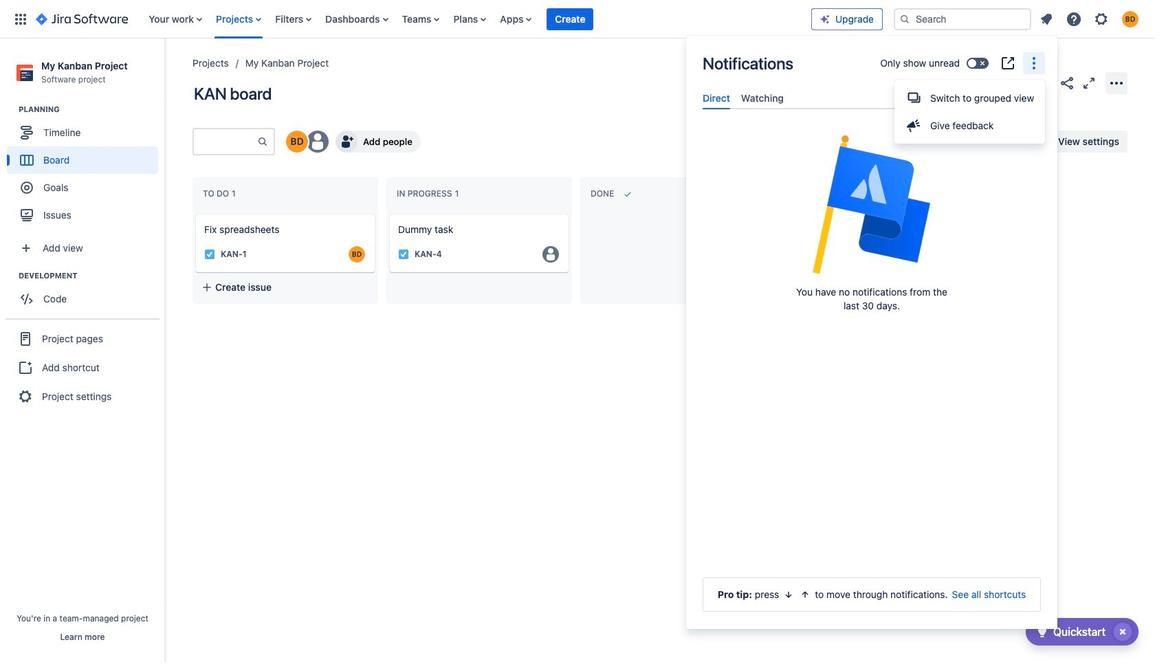 Task type: describe. For each thing, give the bounding box(es) containing it.
Search field
[[894, 8, 1031, 30]]

primary element
[[8, 0, 811, 38]]

open notifications in a new tab image
[[1000, 55, 1016, 72]]

task image for create issue icon
[[204, 249, 215, 260]]

help image
[[1066, 11, 1082, 27]]

create issue image
[[186, 205, 203, 221]]

create issue image
[[380, 205, 397, 221]]

search image
[[899, 13, 910, 24]]

0 horizontal spatial list
[[142, 0, 811, 38]]

star kan board image
[[1037, 75, 1053, 91]]

task image for create issue image
[[398, 249, 409, 260]]

in progress element
[[397, 188, 462, 199]]

planning image
[[2, 101, 19, 118]]

goal image
[[21, 182, 33, 194]]

more image
[[1026, 55, 1042, 72]]

Search this board text field
[[194, 129, 257, 154]]

sidebar navigation image
[[150, 55, 180, 83]]



Task type: locate. For each thing, give the bounding box(es) containing it.
arrow up image
[[800, 589, 811, 600]]

banner
[[0, 0, 1155, 39]]

None search field
[[894, 8, 1031, 30]]

check image
[[1034, 624, 1050, 640]]

your profile and settings image
[[1122, 11, 1139, 27]]

dismiss quickstart image
[[1112, 621, 1134, 643]]

list item
[[547, 0, 594, 38]]

import image
[[873, 133, 890, 150]]

development image
[[2, 268, 19, 284]]

1 task image from the left
[[204, 249, 215, 260]]

sidebar element
[[0, 39, 165, 662]]

more actions image
[[1108, 75, 1125, 91]]

notifications image
[[1038, 11, 1055, 27]]

1 heading from the top
[[19, 104, 164, 115]]

1 horizontal spatial task image
[[398, 249, 409, 260]]

heading for development image
[[19, 270, 164, 281]]

enter full screen image
[[1081, 75, 1097, 91]]

appswitcher icon image
[[12, 11, 29, 27]]

task image down to do element
[[204, 249, 215, 260]]

settings image
[[1093, 11, 1110, 27]]

heading
[[19, 104, 164, 115], [19, 270, 164, 281]]

tab panel
[[697, 109, 1046, 122]]

to do element
[[203, 188, 238, 199]]

0 vertical spatial heading
[[19, 104, 164, 115]]

add people image
[[338, 133, 355, 150]]

0 horizontal spatial task image
[[204, 249, 215, 260]]

list
[[142, 0, 811, 38], [1034, 7, 1147, 31]]

1 vertical spatial heading
[[19, 270, 164, 281]]

2 heading from the top
[[19, 270, 164, 281]]

tab list
[[697, 87, 1046, 109]]

1 horizontal spatial list
[[1034, 7, 1147, 31]]

arrow down image
[[783, 589, 794, 600]]

group
[[894, 80, 1045, 144], [7, 104, 164, 233], [7, 270, 164, 317], [6, 318, 160, 416]]

heading for planning icon at the left of page
[[19, 104, 164, 115]]

jira software image
[[36, 11, 128, 27], [36, 11, 128, 27]]

2 task image from the left
[[398, 249, 409, 260]]

task image
[[204, 249, 215, 260], [398, 249, 409, 260]]

dialog
[[686, 36, 1057, 629]]

task image down 'in progress' "element"
[[398, 249, 409, 260]]



Task type: vqa. For each thing, say whether or not it's contained in the screenshot.
list item
yes



